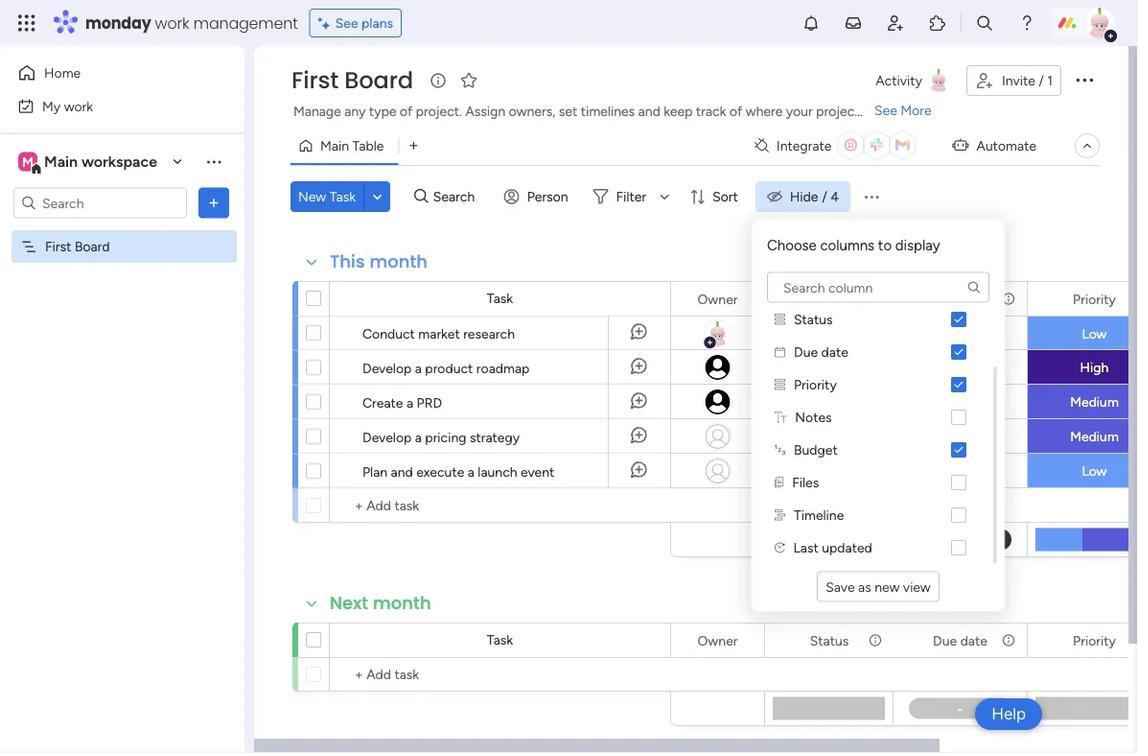 Task type: vqa. For each thing, say whether or not it's contained in the screenshot.
component icon
no



Task type: locate. For each thing, give the bounding box(es) containing it.
see left plans
[[336, 15, 358, 31]]

2 vertical spatial on
[[843, 463, 858, 479]]

search everything image
[[976, 13, 995, 33]]

work right monday
[[155, 12, 190, 34]]

status
[[810, 291, 849, 307], [794, 311, 833, 327], [810, 632, 849, 649]]

invite / 1 button
[[967, 65, 1062, 96]]

workspace
[[81, 153, 157, 171]]

due
[[934, 291, 958, 307], [794, 343, 819, 360], [934, 632, 958, 649]]

and left keep on the top
[[639, 103, 661, 119]]

a for prd
[[407, 394, 414, 411]]

3 nov from the top
[[944, 392, 967, 407]]

nov left 13
[[945, 357, 968, 373]]

low
[[1083, 326, 1108, 342], [1083, 463, 1108, 479]]

task up + add task text box
[[487, 632, 513, 648]]

Owner field
[[693, 288, 743, 309], [693, 630, 743, 651]]

next month
[[330, 591, 431, 616]]

manage
[[294, 103, 341, 119]]

develop
[[363, 360, 412, 376], [363, 429, 412, 445]]

0 horizontal spatial board
[[75, 238, 110, 255]]

1 vertical spatial see
[[875, 102, 898, 118]]

0 vertical spatial working on it
[[790, 326, 869, 342]]

1 owner field from the top
[[693, 288, 743, 309]]

0 vertical spatial it
[[861, 326, 869, 342]]

2 owner field from the top
[[693, 630, 743, 651]]

main for main table
[[320, 138, 349, 154]]

and right the plan
[[391, 463, 413, 480]]

main table button
[[291, 130, 399, 161]]

0 vertical spatial /
[[1039, 72, 1045, 89]]

2 vertical spatial working
[[790, 463, 839, 479]]

1 of from the left
[[400, 103, 413, 119]]

on right budget
[[843, 428, 858, 445]]

activity button
[[869, 65, 959, 96]]

v2 status outline image
[[775, 379, 786, 390]]

1 vertical spatial first
[[45, 238, 71, 255]]

working on it down notes
[[790, 428, 869, 445]]

on
[[843, 326, 858, 342], [843, 428, 858, 445], [843, 463, 858, 479]]

2 vertical spatial it
[[861, 463, 869, 479]]

a
[[415, 360, 422, 376], [407, 394, 414, 411], [415, 429, 422, 445], [468, 463, 475, 480]]

nov 15
[[944, 426, 983, 442]]

0 vertical spatial status field
[[806, 288, 854, 309]]

month inside field
[[370, 249, 428, 274]]

owner for this month
[[698, 291, 738, 307]]

0 vertical spatial first
[[292, 64, 339, 96]]

Due date field
[[929, 288, 993, 309], [929, 630, 993, 651]]

month for next month
[[373, 591, 431, 616]]

first board inside list box
[[45, 238, 110, 255]]

a left product
[[415, 360, 422, 376]]

0 vertical spatial owner field
[[693, 288, 743, 309]]

a for product
[[415, 360, 422, 376]]

work for my
[[64, 98, 93, 114]]

1 horizontal spatial first
[[292, 64, 339, 96]]

a left pricing
[[415, 429, 422, 445]]

First Board field
[[287, 64, 418, 96]]

status down "columns"
[[810, 291, 849, 307]]

new task button
[[291, 181, 364, 212]]

2 vertical spatial status
[[810, 632, 849, 649]]

high
[[1081, 359, 1110, 376]]

0 vertical spatial due date field
[[929, 288, 993, 309]]

column information image
[[868, 291, 884, 307], [1002, 291, 1017, 307]]

0 vertical spatial board
[[345, 64, 414, 96]]

options image
[[1074, 68, 1097, 91]]

Status field
[[806, 288, 854, 309], [806, 630, 854, 651]]

/ left 4 at the right
[[823, 189, 828, 205]]

Priority field
[[1069, 288, 1122, 309], [1069, 630, 1122, 651]]

sort
[[713, 189, 739, 205]]

0 vertical spatial and
[[639, 103, 661, 119]]

month right next
[[373, 591, 431, 616]]

first board down "search in workspace" field on the top of the page
[[45, 238, 110, 255]]

help
[[992, 704, 1027, 724]]

column information image
[[868, 633, 884, 648], [1002, 633, 1017, 648]]

1 vertical spatial develop
[[363, 429, 412, 445]]

main left table on the left of the page
[[320, 138, 349, 154]]

strategy
[[470, 429, 520, 445]]

0 vertical spatial task
[[330, 189, 356, 205]]

a left prd
[[407, 394, 414, 411]]

nov
[[945, 324, 968, 339], [945, 357, 968, 373], [944, 392, 967, 407], [944, 426, 968, 442], [944, 461, 967, 476]]

task up the research
[[487, 290, 513, 307]]

main inside workspace selection element
[[44, 153, 78, 171]]

on up done
[[843, 326, 858, 342]]

0 vertical spatial priority field
[[1069, 288, 1122, 309]]

due date up help button
[[934, 632, 988, 649]]

1 vertical spatial due date
[[794, 343, 849, 360]]

work inside button
[[64, 98, 93, 114]]

working on it
[[790, 326, 869, 342], [790, 428, 869, 445], [790, 463, 869, 479]]

0 vertical spatial month
[[370, 249, 428, 274]]

3 on from the top
[[843, 463, 858, 479]]

event
[[521, 463, 555, 480]]

0 vertical spatial working
[[790, 326, 839, 342]]

of right track
[[730, 103, 743, 119]]

v2 calendar view small outline image
[[775, 346, 786, 357]]

due date for first due date field
[[934, 291, 988, 307]]

work right "my"
[[64, 98, 93, 114]]

1 horizontal spatial work
[[155, 12, 190, 34]]

pricing
[[425, 429, 467, 445]]

v2 file column image
[[775, 477, 784, 487]]

Search in workspace field
[[40, 192, 160, 214]]

owner for next month
[[698, 632, 738, 649]]

due date right v2 calendar view small outline icon
[[794, 343, 849, 360]]

0 horizontal spatial column information image
[[868, 291, 884, 307]]

working up done
[[790, 326, 839, 342]]

1 vertical spatial priority
[[794, 376, 837, 392]]

develop down conduct
[[363, 360, 412, 376]]

save as new view
[[826, 579, 931, 595]]

work for monday
[[155, 12, 190, 34]]

column information image for status
[[868, 633, 884, 648]]

manage any type of project. assign owners, set timelines and keep track of where your project stands.
[[294, 103, 906, 119]]

activity
[[876, 72, 923, 89]]

1 vertical spatial low
[[1083, 463, 1108, 479]]

main workspace
[[44, 153, 157, 171]]

2 column information image from the left
[[1002, 633, 1017, 648]]

see
[[336, 15, 358, 31], [875, 102, 898, 118]]

1 horizontal spatial first board
[[292, 64, 414, 96]]

0 horizontal spatial and
[[391, 463, 413, 480]]

/ left 1
[[1039, 72, 1045, 89]]

column information image down save as new view
[[868, 633, 884, 648]]

working on it down budget
[[790, 463, 869, 479]]

on right files
[[843, 463, 858, 479]]

1 column information image from the left
[[868, 291, 884, 307]]

2 due date field from the top
[[929, 630, 993, 651]]

1 priority field from the top
[[1069, 288, 1122, 309]]

execute
[[417, 463, 465, 480]]

1 horizontal spatial main
[[320, 138, 349, 154]]

columns
[[821, 237, 875, 254]]

0 horizontal spatial column information image
[[868, 633, 884, 648]]

task
[[330, 189, 356, 205], [487, 290, 513, 307], [487, 632, 513, 648]]

first board
[[292, 64, 414, 96], [45, 238, 110, 255]]

display
[[896, 237, 941, 254]]

add to favorites image
[[460, 71, 479, 90]]

1 status field from the top
[[806, 288, 854, 309]]

0 horizontal spatial first
[[45, 238, 71, 255]]

0 vertical spatial low
[[1083, 326, 1108, 342]]

1 horizontal spatial of
[[730, 103, 743, 119]]

develop for develop a pricing strategy
[[363, 429, 412, 445]]

1 vertical spatial working
[[790, 428, 839, 445]]

column information image down to
[[868, 291, 884, 307]]

work
[[155, 12, 190, 34], [64, 98, 93, 114]]

0 horizontal spatial first board
[[45, 238, 110, 255]]

0 horizontal spatial of
[[400, 103, 413, 119]]

status down "save"
[[810, 632, 849, 649]]

1 vertical spatial priority field
[[1069, 630, 1122, 651]]

2 nov from the top
[[945, 357, 968, 373]]

board down "search in workspace" field on the top of the page
[[75, 238, 110, 255]]

develop a product roadmap
[[363, 360, 530, 376]]

and
[[639, 103, 661, 119], [391, 463, 413, 480]]

1 horizontal spatial column information image
[[1002, 633, 1017, 648]]

automate
[[977, 138, 1037, 154]]

task for next month
[[487, 632, 513, 648]]

it right budget
[[861, 428, 869, 445]]

+ Add task text field
[[340, 494, 662, 517]]

it right files
[[861, 463, 869, 479]]

1 vertical spatial status field
[[806, 630, 854, 651]]

1 horizontal spatial and
[[639, 103, 661, 119]]

status field down "columns"
[[806, 288, 854, 309]]

4
[[831, 189, 840, 205]]

develop down create
[[363, 429, 412, 445]]

develop for develop a product roadmap
[[363, 360, 412, 376]]

v2 small numbers digit column outline image
[[775, 444, 786, 455]]

/ for 4
[[823, 189, 828, 205]]

due left "search" icon
[[934, 291, 958, 307]]

due right v2 calendar view small outline icon
[[794, 343, 819, 360]]

it
[[861, 326, 869, 342], [861, 428, 869, 445], [861, 463, 869, 479]]

column information image up help
[[1002, 633, 1017, 648]]

timeline
[[794, 507, 845, 523]]

1 horizontal spatial see
[[875, 102, 898, 118]]

0 horizontal spatial see
[[336, 15, 358, 31]]

1 vertical spatial first board
[[45, 238, 110, 255]]

working on it up done
[[790, 326, 869, 342]]

option
[[0, 229, 245, 233]]

month right this
[[370, 249, 428, 274]]

column information image for due date
[[1002, 633, 1017, 648]]

column information image right "search" icon
[[1002, 291, 1017, 307]]

main inside button
[[320, 138, 349, 154]]

status right v2 status outline icon
[[794, 311, 833, 327]]

1 nov from the top
[[945, 324, 968, 339]]

status for first status field from the bottom
[[810, 632, 849, 649]]

0 vertical spatial work
[[155, 12, 190, 34]]

2 working on it from the top
[[790, 428, 869, 445]]

of right type
[[400, 103, 413, 119]]

person button
[[497, 181, 580, 212]]

collapse board header image
[[1080, 138, 1096, 154]]

workspace image
[[18, 151, 37, 172]]

/ inside button
[[1039, 72, 1045, 89]]

invite
[[1003, 72, 1036, 89]]

1 vertical spatial month
[[373, 591, 431, 616]]

1 vertical spatial work
[[64, 98, 93, 114]]

due date field up nov 12
[[929, 288, 993, 309]]

2 vertical spatial working on it
[[790, 463, 869, 479]]

owner field for this month
[[693, 288, 743, 309]]

1 vertical spatial status
[[794, 311, 833, 327]]

1 vertical spatial owner
[[698, 632, 738, 649]]

board up type
[[345, 64, 414, 96]]

see inside button
[[336, 15, 358, 31]]

add view image
[[410, 139, 418, 153]]

options image
[[204, 193, 224, 213]]

integrate
[[777, 138, 832, 154]]

conduct market research
[[363, 325, 515, 342]]

task right new
[[330, 189, 356, 205]]

2 status field from the top
[[806, 630, 854, 651]]

working down budget
[[790, 463, 839, 479]]

workspace selection element
[[18, 150, 160, 175]]

2 develop from the top
[[363, 429, 412, 445]]

1 it from the top
[[861, 326, 869, 342]]

2 priority field from the top
[[1069, 630, 1122, 651]]

0 vertical spatial priority
[[1074, 291, 1117, 307]]

0 horizontal spatial main
[[44, 153, 78, 171]]

0 horizontal spatial work
[[64, 98, 93, 114]]

date up help button
[[961, 632, 988, 649]]

nov 18
[[944, 461, 983, 476]]

keep
[[664, 103, 693, 119]]

first up manage in the top left of the page
[[292, 64, 339, 96]]

/ for 1
[[1039, 72, 1045, 89]]

1 vertical spatial it
[[861, 428, 869, 445]]

priority
[[1074, 291, 1117, 307], [794, 376, 837, 392], [1074, 632, 1117, 649]]

2 owner from the top
[[698, 632, 738, 649]]

due date field down view
[[929, 630, 993, 651]]

5 nov from the top
[[944, 461, 967, 476]]

1 vertical spatial /
[[823, 189, 828, 205]]

1 horizontal spatial board
[[345, 64, 414, 96]]

medium
[[1071, 394, 1120, 410], [1071, 428, 1120, 445]]

1 vertical spatial medium
[[1071, 428, 1120, 445]]

0 vertical spatial see
[[336, 15, 358, 31]]

0 vertical spatial due date
[[934, 291, 988, 307]]

1 develop from the top
[[363, 360, 412, 376]]

first
[[292, 64, 339, 96], [45, 238, 71, 255]]

prd
[[417, 394, 442, 411]]

4 nov from the top
[[944, 426, 968, 442]]

owner
[[698, 291, 738, 307], [698, 632, 738, 649]]

nov left 14 at bottom right
[[944, 392, 967, 407]]

1 owner from the top
[[698, 291, 738, 307]]

2 medium from the top
[[1071, 428, 1120, 445]]

None search field
[[752, 272, 1006, 303]]

ruby anderson image
[[1085, 8, 1116, 38]]

1 vertical spatial task
[[487, 290, 513, 307]]

month inside field
[[373, 591, 431, 616]]

status field down "save"
[[806, 630, 854, 651]]

nov for nov 12
[[945, 324, 968, 339]]

stuck
[[812, 394, 847, 410]]

due down save as new view button
[[934, 632, 958, 649]]

dapulse integrations image
[[755, 139, 769, 153]]

1 column information image from the left
[[868, 633, 884, 648]]

1 horizontal spatial column information image
[[1002, 291, 1017, 307]]

first down "search in workspace" field on the top of the page
[[45, 238, 71, 255]]

2 vertical spatial due
[[934, 632, 958, 649]]

0 vertical spatial owner
[[698, 291, 738, 307]]

more
[[901, 102, 932, 118]]

nov left 18
[[944, 461, 967, 476]]

first board up any
[[292, 64, 414, 96]]

1 medium from the top
[[1071, 394, 1120, 410]]

0 vertical spatial develop
[[363, 360, 412, 376]]

0 vertical spatial on
[[843, 326, 858, 342]]

nov left the 12
[[945, 324, 968, 339]]

develop a pricing strategy
[[363, 429, 520, 445]]

date up "stuck"
[[822, 343, 849, 360]]

arrow down image
[[653, 185, 677, 208]]

0 horizontal spatial /
[[823, 189, 828, 205]]

it down search column search field
[[861, 326, 869, 342]]

2 it from the top
[[861, 428, 869, 445]]

1 vertical spatial on
[[843, 428, 858, 445]]

/
[[1039, 72, 1045, 89], [823, 189, 828, 205]]

1 vertical spatial due date field
[[929, 630, 993, 651]]

This month field
[[325, 249, 433, 274]]

1 horizontal spatial /
[[1039, 72, 1045, 89]]

2 vertical spatial task
[[487, 632, 513, 648]]

autopilot image
[[953, 133, 969, 157]]

nov for nov 14
[[944, 392, 967, 407]]

2 vertical spatial due date
[[934, 632, 988, 649]]

1 low from the top
[[1083, 326, 1108, 342]]

notifications image
[[802, 13, 821, 33]]

see left more
[[875, 102, 898, 118]]

1 vertical spatial owner field
[[693, 630, 743, 651]]

0 vertical spatial status
[[810, 291, 849, 307]]

date up the 12
[[961, 291, 988, 307]]

working down notes
[[790, 428, 839, 445]]

due date up nov 12
[[934, 291, 988, 307]]

as
[[859, 579, 872, 595]]

3 working from the top
[[790, 463, 839, 479]]

working
[[790, 326, 839, 342], [790, 428, 839, 445], [790, 463, 839, 479]]

main right workspace 'image'
[[44, 153, 78, 171]]

1 vertical spatial working on it
[[790, 428, 869, 445]]

nov left 15 in the right of the page
[[944, 426, 968, 442]]

1 vertical spatial board
[[75, 238, 110, 255]]

0 vertical spatial medium
[[1071, 394, 1120, 410]]

project.
[[416, 103, 462, 119]]

board inside list box
[[75, 238, 110, 255]]



Task type: describe. For each thing, give the bounding box(es) containing it.
1 vertical spatial due
[[794, 343, 819, 360]]

see for see plans
[[336, 15, 358, 31]]

next
[[330, 591, 369, 616]]

create a prd
[[363, 394, 442, 411]]

set
[[559, 103, 578, 119]]

month for this month
[[370, 249, 428, 274]]

sort button
[[682, 181, 750, 212]]

2 column information image from the left
[[1002, 291, 1017, 307]]

apps image
[[929, 13, 948, 33]]

choose
[[768, 237, 817, 254]]

1
[[1048, 72, 1054, 89]]

0 vertical spatial first board
[[292, 64, 414, 96]]

create
[[363, 394, 403, 411]]

track
[[696, 103, 727, 119]]

a for pricing
[[415, 429, 422, 445]]

new
[[298, 189, 326, 205]]

assign
[[466, 103, 506, 119]]

2 on from the top
[[843, 428, 858, 445]]

see more link
[[873, 101, 934, 120]]

research
[[464, 325, 515, 342]]

updated
[[822, 539, 873, 556]]

Search field
[[429, 183, 486, 210]]

2 of from the left
[[730, 103, 743, 119]]

owner field for next month
[[693, 630, 743, 651]]

see more
[[875, 102, 932, 118]]

workspace options image
[[204, 152, 224, 171]]

choose columns to display
[[768, 237, 941, 254]]

my work button
[[12, 91, 206, 121]]

status for 2nd status field from the bottom
[[810, 291, 849, 307]]

first inside list box
[[45, 238, 71, 255]]

inbox image
[[844, 13, 864, 33]]

done
[[814, 359, 845, 376]]

help button
[[976, 699, 1043, 730]]

my
[[42, 98, 61, 114]]

Search column search field
[[768, 272, 990, 303]]

plan and execute a launch event
[[363, 463, 555, 480]]

invite members image
[[887, 13, 906, 33]]

table
[[353, 138, 384, 154]]

+ Add task text field
[[340, 663, 662, 686]]

0 vertical spatial date
[[961, 291, 988, 307]]

nov 13
[[945, 357, 983, 373]]

invite / 1
[[1003, 72, 1054, 89]]

notes
[[796, 409, 832, 425]]

nov 12
[[945, 324, 983, 339]]

nov for nov 13
[[945, 357, 968, 373]]

show board description image
[[427, 71, 450, 90]]

2 vertical spatial date
[[961, 632, 988, 649]]

save as new view button
[[818, 571, 940, 602]]

new task
[[298, 189, 356, 205]]

plan
[[363, 463, 388, 480]]

last updated
[[794, 539, 873, 556]]

my work
[[42, 98, 93, 114]]

timelines
[[581, 103, 635, 119]]

dapulse text column image
[[775, 412, 787, 422]]

14
[[970, 392, 983, 407]]

home button
[[12, 58, 206, 88]]

v2 status outline image
[[775, 314, 786, 324]]

view
[[904, 579, 931, 595]]

nov for nov 18
[[944, 461, 967, 476]]

due date for 2nd due date field from the top
[[934, 632, 988, 649]]

13
[[971, 357, 983, 373]]

launch
[[478, 463, 518, 480]]

conduct
[[363, 325, 415, 342]]

files
[[793, 474, 820, 490]]

last
[[794, 539, 819, 556]]

product
[[425, 360, 473, 376]]

your
[[787, 103, 813, 119]]

project
[[817, 103, 860, 119]]

1 on from the top
[[843, 326, 858, 342]]

1 vertical spatial and
[[391, 463, 413, 480]]

market
[[419, 325, 460, 342]]

management
[[194, 12, 298, 34]]

this month
[[330, 249, 428, 274]]

filter button
[[586, 181, 677, 212]]

select product image
[[17, 13, 36, 33]]

2 vertical spatial priority
[[1074, 632, 1117, 649]]

home
[[44, 65, 81, 81]]

monday work management
[[85, 12, 298, 34]]

2 working from the top
[[790, 428, 839, 445]]

filter
[[616, 189, 647, 205]]

0 vertical spatial due
[[934, 291, 958, 307]]

roadmap
[[477, 360, 530, 376]]

type
[[369, 103, 397, 119]]

search image
[[967, 280, 983, 295]]

v2 pulse updated log image
[[775, 542, 785, 553]]

18
[[971, 461, 983, 476]]

stands.
[[864, 103, 906, 119]]

v2 search image
[[415, 186, 429, 207]]

help image
[[1018, 13, 1037, 33]]

main table
[[320, 138, 384, 154]]

see plans button
[[310, 9, 402, 37]]

see plans
[[336, 15, 394, 31]]

nov for nov 15
[[944, 426, 968, 442]]

nov 14
[[944, 392, 983, 407]]

1 working on it from the top
[[790, 326, 869, 342]]

3 working on it from the top
[[790, 463, 869, 479]]

1 due date field from the top
[[929, 288, 993, 309]]

menu image
[[863, 187, 882, 206]]

task for this month
[[487, 290, 513, 307]]

a left launch
[[468, 463, 475, 480]]

owners,
[[509, 103, 556, 119]]

monday
[[85, 12, 151, 34]]

see for see more
[[875, 102, 898, 118]]

Next month field
[[325, 591, 436, 616]]

2 low from the top
[[1083, 463, 1108, 479]]

any
[[345, 103, 366, 119]]

angle down image
[[373, 189, 382, 204]]

small timeline column outline image
[[775, 509, 786, 520]]

15
[[971, 426, 983, 442]]

new
[[875, 579, 900, 595]]

hide / 4
[[790, 189, 840, 205]]

1 vertical spatial date
[[822, 343, 849, 360]]

1 working from the top
[[790, 326, 839, 342]]

to
[[879, 237, 892, 254]]

save
[[826, 579, 855, 595]]

main for main workspace
[[44, 153, 78, 171]]

m
[[22, 154, 34, 170]]

task inside button
[[330, 189, 356, 205]]

this
[[330, 249, 365, 274]]

first board list box
[[0, 226, 245, 522]]

budget
[[794, 441, 838, 458]]

plans
[[362, 15, 394, 31]]

3 it from the top
[[861, 463, 869, 479]]



